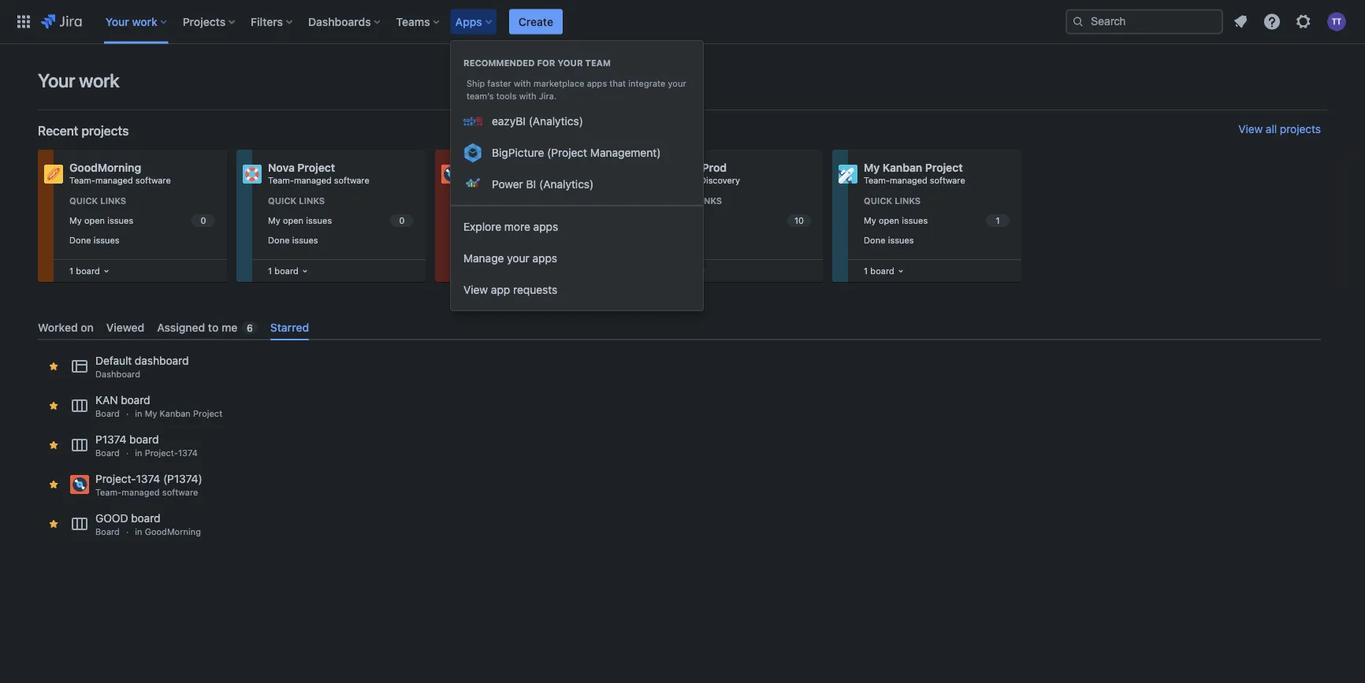 Task type: locate. For each thing, give the bounding box(es) containing it.
with
[[514, 78, 531, 89], [519, 91, 536, 101]]

0 vertical spatial work
[[132, 15, 157, 28]]

0 horizontal spatial view
[[463, 283, 488, 296]]

1 quick links from the left
[[69, 196, 126, 206]]

done issues link
[[66, 231, 218, 249], [265, 231, 416, 249], [463, 231, 615, 249], [861, 231, 1012, 249]]

managed inside project-1374 team-managed software
[[493, 175, 530, 186]]

my
[[864, 161, 880, 174], [69, 215, 82, 226], [268, 215, 280, 226], [467, 215, 479, 226], [864, 215, 876, 226], [145, 409, 157, 419]]

apps for explore more apps
[[533, 220, 558, 233]]

board down p1374
[[95, 448, 120, 459]]

3 · from the top
[[126, 527, 129, 537]]

1 vertical spatial goodmorning
[[145, 527, 201, 537]]

done down the 'explore'
[[467, 235, 488, 245]]

to
[[208, 321, 219, 334]]

0 horizontal spatial kanban
[[160, 409, 191, 419]]

1 board
[[69, 266, 100, 276], [268, 266, 299, 276], [864, 266, 894, 276]]

0 vertical spatial your work
[[105, 15, 157, 28]]

quick links
[[69, 196, 126, 206], [268, 196, 325, 206], [467, 196, 524, 206], [665, 196, 722, 206], [864, 196, 921, 206]]

your up marketplace on the top left of page
[[558, 58, 583, 68]]

done issues up 1 board popup button
[[69, 235, 119, 245]]

0 vertical spatial project-
[[467, 161, 509, 174]]

2 horizontal spatial 1 board
[[864, 266, 894, 276]]

my open issues down the my kanban project team-managed software
[[864, 215, 928, 226]]

apps button
[[451, 9, 498, 34]]

in inside p1374 board board · in project-1374
[[135, 448, 142, 459]]

1 done issues link from the left
[[66, 231, 218, 249]]

software inside project-1374 team-managed software
[[533, 175, 568, 186]]

3 1 from the left
[[864, 266, 868, 276]]

· down good
[[126, 527, 129, 537]]

with up tools
[[514, 78, 531, 89]]

star image left kan
[[47, 400, 60, 412]]

1 horizontal spatial your
[[105, 15, 129, 28]]

board inside p1374 board board · in project-1374
[[95, 448, 120, 459]]

my open issues link down power bi (analytics)
[[463, 212, 615, 230]]

2 links from the left
[[299, 196, 325, 206]]

done down the my kanban project team-managed software
[[864, 235, 886, 245]]

1 board image from the left
[[100, 265, 113, 277]]

1 horizontal spatial view
[[1239, 123, 1263, 136]]

1 1 board button from the left
[[265, 262, 311, 280]]

product
[[665, 175, 697, 186]]

done issues link up manage your apps at the top left of the page
[[463, 231, 615, 249]]

0 vertical spatial goodmorning
[[69, 161, 141, 174]]

in up p1374 board board · in project-1374
[[135, 409, 142, 419]]

app
[[491, 283, 510, 296]]

my open issues for 1374
[[467, 215, 531, 226]]

goodmorning
[[69, 161, 141, 174], [145, 527, 201, 537]]

1 board inside popup button
[[69, 266, 100, 276]]

default
[[95, 354, 132, 367]]

p1374
[[95, 433, 126, 446]]

your work left projects
[[105, 15, 157, 28]]

kanban inside kan board board · in my kanban project
[[160, 409, 191, 419]]

1 horizontal spatial kanban
[[883, 161, 922, 174]]

2 in from the top
[[135, 448, 142, 459]]

1 vertical spatial kanban
[[160, 409, 191, 419]]

1 board button
[[66, 262, 113, 280]]

1 vertical spatial with
[[519, 91, 536, 101]]

1 horizontal spatial work
[[132, 15, 157, 28]]

2 vertical spatial project-
[[95, 473, 136, 486]]

done issues down the 'explore'
[[467, 235, 517, 245]]

3 1 board from the left
[[864, 266, 894, 276]]

2 open from the left
[[283, 215, 304, 226]]

2 star image from the top
[[47, 479, 60, 491]]

2 1 board button from the left
[[861, 262, 907, 280]]

0 vertical spatial (analytics)
[[529, 115, 583, 128]]

2 my open issues from the left
[[268, 215, 332, 226]]

1 my open issues link from the left
[[66, 212, 218, 230]]

board for p1374
[[95, 448, 120, 459]]

project
[[297, 161, 335, 174], [925, 161, 963, 174], [193, 409, 222, 419]]

board image up viewed
[[100, 265, 113, 277]]

explore more apps
[[463, 220, 558, 233]]

my for my
[[864, 215, 876, 226]]

in down the project-1374 (p1374) team-managed software
[[135, 527, 142, 537]]

2 done from the left
[[268, 235, 290, 245]]

project- for team-
[[467, 161, 509, 174]]

2 vertical spatial board
[[95, 527, 120, 537]]

1374 inside project-1374 team-managed software
[[509, 161, 535, 174]]

in inside kan board board · in my kanban project
[[135, 409, 142, 419]]

done issues down the my kanban project team-managed software
[[864, 235, 914, 245]]

(analytics)
[[529, 115, 583, 128], [539, 178, 594, 191]]

goodmorning inside good board board · in goodmorning
[[145, 527, 201, 537]]

1 horizontal spatial your
[[558, 58, 583, 68]]

0 horizontal spatial 1374
[[136, 473, 160, 486]]

star image
[[47, 439, 60, 452], [47, 479, 60, 491]]

5 links from the left
[[895, 196, 921, 206]]

my open issues down power
[[467, 215, 531, 226]]

open down 'nova project team-managed software'
[[283, 215, 304, 226]]

kanban
[[883, 161, 922, 174], [160, 409, 191, 419]]

· inside p1374 board board · in project-1374
[[126, 448, 129, 459]]

view for view all projects
[[1239, 123, 1263, 136]]

project- up good
[[95, 473, 136, 486]]

1 vertical spatial star image
[[47, 400, 60, 412]]

1 board for team-
[[268, 266, 299, 276]]

2 horizontal spatial project
[[925, 161, 963, 174]]

1 board button
[[265, 262, 311, 280], [861, 262, 907, 280]]

1 vertical spatial your work
[[38, 69, 119, 91]]

0 horizontal spatial your
[[38, 69, 75, 91]]

my open issues link for goodmorning
[[66, 212, 218, 230]]

done down nova
[[268, 235, 290, 245]]

quick down product
[[665, 196, 694, 206]]

2 vertical spatial apps
[[533, 252, 557, 265]]

that
[[610, 78, 626, 89]]

links down 'nova project team-managed software'
[[299, 196, 325, 206]]

in
[[135, 409, 142, 419], [135, 448, 142, 459], [135, 527, 142, 537]]

project- for (p1374)
[[95, 473, 136, 486]]

1 my open issues from the left
[[69, 215, 133, 226]]

software inside the my kanban project team-managed software
[[930, 175, 965, 186]]

links for my
[[895, 196, 921, 206]]

2 horizontal spatial project-
[[467, 161, 509, 174]]

4 quick links from the left
[[665, 196, 722, 206]]

3 my open issues from the left
[[467, 215, 531, 226]]

links
[[100, 196, 126, 206], [299, 196, 325, 206], [497, 196, 524, 206], [696, 196, 722, 206], [895, 196, 921, 206]]

open
[[84, 215, 105, 226], [283, 215, 304, 226], [482, 215, 502, 226], [879, 215, 899, 226]]

recent
[[38, 123, 78, 138]]

5 quick links from the left
[[864, 196, 921, 206]]

my open issues link down goodmorning team-managed software
[[66, 212, 218, 230]]

1374
[[509, 161, 535, 174], [178, 448, 198, 459], [136, 473, 160, 486]]

1 vertical spatial in
[[135, 448, 142, 459]]

2 1 from the left
[[268, 266, 272, 276]]

in up the project-1374 (p1374) team-managed software
[[135, 448, 142, 459]]

project- inside the project-1374 (p1374) team-managed software
[[95, 473, 136, 486]]

jira.
[[539, 91, 557, 101]]

3 my open issues link from the left
[[463, 212, 615, 230]]

2 vertical spatial your
[[507, 252, 530, 265]]

open up 1 board popup button
[[84, 215, 105, 226]]

1 vertical spatial project-
[[145, 448, 178, 459]]

1 board image from the left
[[696, 265, 709, 277]]

goodmorning down recent projects
[[69, 161, 141, 174]]

3 quick from the left
[[467, 196, 495, 206]]

done issues for team-
[[69, 235, 119, 245]]

board inside kan board board · in my kanban project
[[95, 409, 120, 419]]

3 done from the left
[[467, 235, 488, 245]]

3 links from the left
[[497, 196, 524, 206]]

work
[[132, 15, 157, 28], [79, 69, 119, 91]]

· inside good board board · in goodmorning
[[126, 527, 129, 537]]

quick for goodmorning
[[69, 196, 98, 206]]

done issues link down the my kanban project team-managed software
[[861, 231, 1012, 249]]

quick links down the my kanban project team-managed software
[[864, 196, 921, 206]]

1 vertical spatial your
[[668, 78, 686, 89]]

your right the integrate
[[668, 78, 686, 89]]

quick links down 'nova project team-managed software'
[[268, 196, 325, 206]]

1 vertical spatial work
[[79, 69, 119, 91]]

1 in from the top
[[135, 409, 142, 419]]

your work
[[105, 15, 157, 28], [38, 69, 119, 91]]

0 horizontal spatial 1 board
[[69, 266, 100, 276]]

dashboard
[[95, 369, 140, 380]]

team- inside project-1374 team-managed software
[[467, 175, 493, 186]]

board down kan
[[95, 409, 120, 419]]

work left projects
[[132, 15, 157, 28]]

2 quick links from the left
[[268, 196, 325, 206]]

my open issues down goodmorning team-managed software
[[69, 215, 133, 226]]

1374 inside p1374 board board · in project-1374
[[178, 448, 198, 459]]

project- up (p1374) at the left bottom
[[145, 448, 178, 459]]

done issues for kanban
[[864, 235, 914, 245]]

prod
[[702, 161, 727, 174]]

1374 down p1374 board board · in project-1374
[[136, 473, 160, 486]]

1 done issues from the left
[[69, 235, 119, 245]]

create button
[[509, 9, 563, 34]]

· for kan
[[126, 409, 129, 419]]

links for goodmorning
[[100, 196, 126, 206]]

0 vertical spatial star image
[[47, 360, 60, 373]]

0 vertical spatial board
[[95, 409, 120, 419]]

2 · from the top
[[126, 448, 129, 459]]

dashboards button
[[304, 9, 387, 34]]

work up recent projects
[[79, 69, 119, 91]]

1 vertical spatial board
[[95, 448, 120, 459]]

0 vertical spatial your
[[105, 15, 129, 28]]

3 open from the left
[[482, 215, 502, 226]]

quick links for goodmorning
[[69, 196, 126, 206]]

3 done issues from the left
[[467, 235, 517, 245]]

open for project
[[283, 215, 304, 226]]

ship
[[467, 78, 485, 89]]

3 in from the top
[[135, 527, 142, 537]]

2 board image from the left
[[299, 265, 311, 277]]

your down more
[[507, 252, 530, 265]]

quick links down power
[[467, 196, 524, 206]]

1 horizontal spatial 1374
[[178, 448, 198, 459]]

· down p1374
[[126, 448, 129, 459]]

1 1 from the left
[[69, 266, 73, 276]]

board image
[[696, 265, 709, 277], [894, 265, 907, 277]]

4 done issues from the left
[[864, 235, 914, 245]]

open for kanban
[[879, 215, 899, 226]]

2 vertical spatial in
[[135, 527, 142, 537]]

quick links down product
[[665, 196, 722, 206]]

open down the my kanban project team-managed software
[[879, 215, 899, 226]]

1 star image from the top
[[47, 360, 60, 373]]

my open issues down 'nova project team-managed software'
[[268, 215, 332, 226]]

links down power
[[497, 196, 524, 206]]

0 vertical spatial apps
[[587, 78, 607, 89]]

0 horizontal spatial your
[[507, 252, 530, 265]]

apps for manage your apps
[[533, 252, 557, 265]]

2 board from the top
[[95, 448, 120, 459]]

0 vertical spatial in
[[135, 409, 142, 419]]

my inside kan board board · in my kanban project
[[145, 409, 157, 419]]

team-
[[69, 175, 95, 186], [268, 175, 294, 186], [467, 175, 493, 186], [864, 175, 890, 186], [95, 488, 122, 498]]

your
[[558, 58, 583, 68], [668, 78, 686, 89], [507, 252, 530, 265]]

done issues link for project-1374
[[463, 231, 615, 249]]

kan board board · in my kanban project
[[95, 394, 222, 419]]

0 horizontal spatial work
[[79, 69, 119, 91]]

2 done issues link from the left
[[265, 231, 416, 249]]

2 quick from the left
[[268, 196, 296, 206]]

4 done issues link from the left
[[861, 231, 1012, 249]]

2 1 board from the left
[[268, 266, 299, 276]]

1 horizontal spatial 1 board button
[[861, 262, 907, 280]]

quick down goodmorning team-managed software
[[69, 196, 98, 206]]

team- inside the my kanban project team-managed software
[[864, 175, 890, 186]]

projects right the all at the top right
[[1280, 123, 1321, 136]]

project-
[[467, 161, 509, 174], [145, 448, 178, 459], [95, 473, 136, 486]]

view app requests
[[463, 283, 557, 296]]

bi
[[526, 178, 536, 191]]

2 star image from the top
[[47, 400, 60, 412]]

1 star image from the top
[[47, 439, 60, 452]]

done for 1374
[[467, 235, 488, 245]]

3 done issues link from the left
[[463, 231, 615, 249]]

in for good
[[135, 527, 142, 537]]

tab list
[[32, 315, 1327, 341]]

1 horizontal spatial project
[[297, 161, 335, 174]]

0 horizontal spatial project
[[193, 409, 222, 419]]

0 vertical spatial star image
[[47, 439, 60, 452]]

0 vertical spatial ·
[[126, 409, 129, 419]]

links down goodmorning team-managed software
[[100, 196, 126, 206]]

my open issues for project
[[268, 215, 332, 226]]

1 vertical spatial your
[[38, 69, 75, 91]]

0 horizontal spatial 1 board button
[[265, 262, 311, 280]]

goodmorning team-managed software
[[69, 161, 171, 186]]

in inside good board board · in goodmorning
[[135, 527, 142, 537]]

links for nova
[[299, 196, 325, 206]]

3 board from the top
[[95, 527, 120, 537]]

1374 up (p1374) at the left bottom
[[178, 448, 198, 459]]

marketplace
[[534, 78, 584, 89]]

1 links from the left
[[100, 196, 126, 206]]

1 quick from the left
[[69, 196, 98, 206]]

team- inside goodmorning team-managed software
[[69, 175, 95, 186]]

1 horizontal spatial 1
[[268, 266, 272, 276]]

your work button
[[101, 9, 173, 34]]

board image for project
[[299, 265, 311, 277]]

(project
[[547, 146, 587, 159]]

project- up powerbi logo
[[467, 161, 509, 174]]

· inside kan board board · in my kanban project
[[126, 409, 129, 419]]

quick
[[69, 196, 98, 206], [268, 196, 296, 206], [467, 196, 495, 206], [665, 196, 694, 206], [864, 196, 892, 206]]

2 my open issues link from the left
[[265, 212, 416, 230]]

0 vertical spatial your
[[558, 58, 583, 68]]

done issues link down 'nova project team-managed software'
[[265, 231, 416, 249]]

1 horizontal spatial 1 board
[[268, 266, 299, 276]]

my for goodmorning
[[69, 215, 82, 226]]

1374 for project-1374
[[509, 161, 535, 174]]

more
[[504, 220, 530, 233]]

1 1 board from the left
[[69, 266, 100, 276]]

5 quick from the left
[[864, 196, 892, 206]]

1 vertical spatial 1374
[[178, 448, 198, 459]]

software inside 'nova project team-managed software'
[[334, 175, 369, 186]]

open left more
[[482, 215, 502, 226]]

board image
[[100, 265, 113, 277], [299, 265, 311, 277]]

1 horizontal spatial board image
[[299, 265, 311, 277]]

quick down the my kanban project team-managed software
[[864, 196, 892, 206]]

view left "app"
[[463, 283, 488, 296]]

apps
[[455, 15, 482, 28]]

goodmorning down the project-1374 (p1374) team-managed software
[[145, 527, 201, 537]]

2 done issues from the left
[[268, 235, 318, 245]]

0 vertical spatial kanban
[[883, 161, 922, 174]]

your work up recent projects
[[38, 69, 119, 91]]

create
[[519, 15, 553, 28]]

tab list containing worked on
[[32, 315, 1327, 341]]

managed inside the my kanban project team-managed software
[[890, 175, 928, 186]]

view for view app requests
[[463, 283, 488, 296]]

2 vertical spatial ·
[[126, 527, 129, 537]]

my open issues link
[[66, 212, 218, 230], [265, 212, 416, 230], [463, 212, 615, 230], [861, 212, 1012, 230]]

managed
[[95, 175, 133, 186], [294, 175, 332, 186], [493, 175, 530, 186], [890, 175, 928, 186], [122, 488, 160, 498]]

done issues
[[69, 235, 119, 245], [268, 235, 318, 245], [467, 235, 517, 245], [864, 235, 914, 245]]

filters
[[251, 15, 283, 28]]

star image down worked
[[47, 360, 60, 373]]

good
[[95, 512, 128, 525]]

1374 down the bigpicture in the top of the page
[[509, 161, 535, 174]]

team
[[585, 58, 611, 68]]

board image inside popup button
[[100, 265, 113, 277]]

group
[[451, 41, 703, 205]]

links down discovery
[[696, 196, 722, 206]]

done issues down 'nova project team-managed software'
[[268, 235, 318, 245]]

project inside kan board board · in my kanban project
[[193, 409, 222, 419]]

1 horizontal spatial project-
[[145, 448, 178, 459]]

2 vertical spatial star image
[[47, 518, 60, 531]]

view left the all at the top right
[[1239, 123, 1263, 136]]

4 done from the left
[[864, 235, 886, 245]]

board down good
[[95, 527, 120, 537]]

projects
[[1280, 123, 1321, 136], [81, 123, 129, 138]]

goodmorning inside goodmorning team-managed software
[[69, 161, 141, 174]]

recommended
[[463, 58, 535, 68]]

links down the my kanban project team-managed software
[[895, 196, 921, 206]]

1 horizontal spatial projects
[[1280, 123, 1321, 136]]

your
[[105, 15, 129, 28], [38, 69, 75, 91]]

1 horizontal spatial goodmorning
[[145, 527, 201, 537]]

star image
[[47, 360, 60, 373], [47, 400, 60, 412], [47, 518, 60, 531]]

board inside popup button
[[76, 266, 100, 276]]

apps right more
[[533, 220, 558, 233]]

0 vertical spatial view
[[1239, 123, 1263, 136]]

(analytics) down jira.
[[529, 115, 583, 128]]

0 horizontal spatial 1
[[69, 266, 73, 276]]

team- inside 'nova project team-managed software'
[[268, 175, 294, 186]]

1 inside popup button
[[69, 266, 73, 276]]

4 open from the left
[[879, 215, 899, 226]]

1 vertical spatial apps
[[533, 220, 558, 233]]

star image left good
[[47, 518, 60, 531]]

apps up the requests
[[533, 252, 557, 265]]

with left jira.
[[519, 91, 536, 101]]

done
[[69, 235, 91, 245], [268, 235, 290, 245], [467, 235, 488, 245], [864, 235, 886, 245]]

my open issues link down 'nova project team-managed software'
[[265, 212, 416, 230]]

1 vertical spatial view
[[463, 283, 488, 296]]

primary element
[[9, 0, 1066, 44]]

1
[[69, 266, 73, 276], [268, 266, 272, 276], [864, 266, 868, 276]]

my open issues link down the my kanban project team-managed software
[[861, 212, 1012, 230]]

· up p1374
[[126, 409, 129, 419]]

issues
[[107, 215, 133, 226], [306, 215, 332, 226], [505, 215, 531, 226], [902, 215, 928, 226], [93, 235, 119, 245], [292, 235, 318, 245], [491, 235, 517, 245], [888, 235, 914, 245]]

0 vertical spatial 1374
[[509, 161, 535, 174]]

0 horizontal spatial board image
[[696, 265, 709, 277]]

1 open from the left
[[84, 215, 105, 226]]

board inside good board board · in goodmorning
[[95, 527, 120, 537]]

eazybi (analytics) link
[[451, 106, 703, 137]]

board
[[76, 266, 100, 276], [275, 266, 299, 276], [870, 266, 894, 276], [121, 394, 150, 407], [129, 433, 159, 446], [131, 512, 160, 525]]

0 horizontal spatial goodmorning
[[69, 161, 141, 174]]

2 horizontal spatial 1374
[[509, 161, 535, 174]]

4 links from the left
[[696, 196, 722, 206]]

done up 1 board popup button
[[69, 235, 91, 245]]

projects up goodmorning team-managed software
[[81, 123, 129, 138]]

done issues link up 1 board popup button
[[66, 231, 218, 249]]

2 horizontal spatial 1
[[864, 266, 868, 276]]

1 horizontal spatial board image
[[894, 265, 907, 277]]

2 vertical spatial 1374
[[136, 473, 160, 486]]

1 board from the top
[[95, 409, 120, 419]]

project- inside project-1374 team-managed software
[[467, 161, 509, 174]]

assigned
[[157, 321, 205, 334]]

4 my open issues from the left
[[864, 215, 928, 226]]

1 vertical spatial star image
[[47, 479, 60, 491]]

jira image
[[41, 12, 82, 31], [41, 12, 82, 31]]

1 done from the left
[[69, 235, 91, 245]]

done issues link for goodmorning
[[66, 231, 218, 249]]

bigpicture (project management) link
[[451, 137, 703, 169]]

your profile and settings image
[[1327, 12, 1346, 31]]

viewed
[[106, 321, 144, 334]]

3 quick links from the left
[[467, 196, 524, 206]]

star image for default
[[47, 360, 60, 373]]

your inside popup button
[[105, 15, 129, 28]]

0 horizontal spatial board image
[[100, 265, 113, 277]]

my open issues
[[69, 215, 133, 226], [268, 215, 332, 226], [467, 215, 531, 226], [864, 215, 928, 226]]

apps down team
[[587, 78, 607, 89]]

1 · from the top
[[126, 409, 129, 419]]

(analytics) down (project
[[539, 178, 594, 191]]

quick down powerbi logo
[[467, 196, 495, 206]]

4 my open issues link from the left
[[861, 212, 1012, 230]]

managed inside goodmorning team-managed software
[[95, 175, 133, 186]]

team's
[[467, 91, 494, 101]]

software
[[135, 175, 171, 186], [334, 175, 369, 186], [533, 175, 568, 186], [930, 175, 965, 186], [162, 488, 198, 498]]

banner
[[0, 0, 1365, 44]]

work inside popup button
[[132, 15, 157, 28]]

project- inside p1374 board board · in project-1374
[[145, 448, 178, 459]]

group containing eazybi (analytics)
[[451, 41, 703, 205]]

2 horizontal spatial your
[[668, 78, 686, 89]]

0 horizontal spatial project-
[[95, 473, 136, 486]]

quick down nova
[[268, 196, 296, 206]]

1 vertical spatial ·
[[126, 448, 129, 459]]

1374 inside the project-1374 (p1374) team-managed software
[[136, 473, 160, 486]]

board image up starred
[[299, 265, 311, 277]]

1 vertical spatial (analytics)
[[539, 178, 594, 191]]

default dashboard dashboard
[[95, 354, 189, 380]]

quick links down goodmorning team-managed software
[[69, 196, 126, 206]]



Task type: vqa. For each thing, say whether or not it's contained in the screenshot.
open
yes



Task type: describe. For each thing, give the bounding box(es) containing it.
requests
[[513, 283, 557, 296]]

done for team-
[[69, 235, 91, 245]]

management)
[[590, 146, 661, 159]]

banner containing your work
[[0, 0, 1365, 44]]

quick for my
[[864, 196, 892, 206]]

all
[[1266, 123, 1277, 136]]

4 quick from the left
[[665, 196, 694, 206]]

kanban inside the my kanban project team-managed software
[[883, 161, 922, 174]]

nova
[[268, 161, 295, 174]]

team- inside the project-1374 (p1374) team-managed software
[[95, 488, 122, 498]]

· for good
[[126, 527, 129, 537]]

nacho
[[665, 161, 699, 174]]

board for kan
[[95, 409, 120, 419]]

power bi (analytics)
[[492, 178, 594, 191]]

ship faster with marketplace apps that integrate your team's tools with jira.
[[467, 78, 686, 101]]

search image
[[1072, 15, 1085, 28]]

bigpicture
[[492, 146, 544, 159]]

your inside 'ship faster with marketplace apps that integrate your team's tools with jira.'
[[668, 78, 686, 89]]

0 vertical spatial with
[[514, 78, 531, 89]]

1 board for managed
[[69, 266, 100, 276]]

star image for p1374
[[47, 439, 60, 452]]

good board board · in goodmorning
[[95, 512, 201, 537]]

view all projects link
[[1239, 123, 1321, 139]]

eazybi logo image
[[463, 112, 482, 131]]

starred
[[270, 321, 309, 334]]

power bi (analytics) link
[[451, 169, 703, 200]]

star image for project-
[[47, 479, 60, 491]]

explore
[[463, 220, 501, 233]]

recent projects
[[38, 123, 129, 138]]

recommended for your team
[[463, 58, 611, 68]]

my open issues for team-
[[69, 215, 133, 226]]

links for project-
[[497, 196, 524, 206]]

kan
[[95, 394, 118, 407]]

for
[[537, 58, 555, 68]]

in for p1374
[[135, 448, 142, 459]]

nova project team-managed software
[[268, 161, 369, 186]]

integrate
[[628, 78, 666, 89]]

worked
[[38, 321, 78, 334]]

assigned to me
[[157, 321, 238, 334]]

my open issues link for nova project
[[265, 212, 416, 230]]

board for good
[[95, 527, 120, 537]]

(p1374)
[[163, 473, 202, 486]]

open for 1374
[[482, 215, 502, 226]]

managed inside the project-1374 (p1374) team-managed software
[[122, 488, 160, 498]]

1 for team-
[[69, 266, 73, 276]]

in for kan
[[135, 409, 142, 419]]

filters button
[[246, 9, 299, 34]]

bigpicture logo image
[[463, 143, 482, 162]]

projects
[[183, 15, 226, 28]]

1 board button for project
[[861, 262, 907, 280]]

project-1374 team-managed software
[[467, 161, 568, 186]]

nacho prod product discovery
[[665, 161, 740, 186]]

projects button
[[178, 9, 241, 34]]

view app requests link
[[451, 274, 703, 306]]

board image for team-
[[100, 265, 113, 277]]

manage
[[463, 252, 504, 265]]

my for project-
[[467, 215, 479, 226]]

tools
[[496, 91, 517, 101]]

eazybi (analytics)
[[492, 115, 583, 128]]

board inside p1374 board board · in project-1374
[[129, 433, 159, 446]]

quick for project-
[[467, 196, 495, 206]]

done issues link for nova project
[[265, 231, 416, 249]]

my open issues link for project-1374
[[463, 212, 615, 230]]

managed inside 'nova project team-managed software'
[[294, 175, 332, 186]]

notifications image
[[1231, 12, 1250, 31]]

discovery
[[700, 175, 740, 186]]

dashboards
[[308, 15, 371, 28]]

settings image
[[1294, 12, 1313, 31]]

me
[[221, 321, 238, 334]]

manage your apps
[[463, 252, 557, 265]]

apps inside 'ship faster with marketplace apps that integrate your team's tools with jira.'
[[587, 78, 607, 89]]

project-1374 (p1374) team-managed software
[[95, 473, 202, 498]]

board inside good board board · in goodmorning
[[131, 512, 160, 525]]

on
[[81, 321, 94, 334]]

p1374 board board · in project-1374
[[95, 433, 198, 459]]

my open issues link for my kanban project
[[861, 212, 1012, 230]]

Search field
[[1066, 9, 1223, 34]]

teams
[[396, 15, 430, 28]]

my open issues for kanban
[[864, 215, 928, 226]]

done for project
[[268, 235, 290, 245]]

power
[[492, 178, 523, 191]]

faster
[[487, 78, 511, 89]]

board inside kan board board · in my kanban project
[[121, 394, 150, 407]]

star image for kan
[[47, 400, 60, 412]]

done for kanban
[[864, 235, 886, 245]]

quick links for my
[[864, 196, 921, 206]]

your work inside popup button
[[105, 15, 157, 28]]

1 board button for team-
[[265, 262, 311, 280]]

help image
[[1263, 12, 1282, 31]]

0 horizontal spatial projects
[[81, 123, 129, 138]]

explore more apps link
[[451, 211, 703, 243]]

project inside the my kanban project team-managed software
[[925, 161, 963, 174]]

my kanban project team-managed software
[[864, 161, 965, 186]]

appswitcher icon image
[[14, 12, 33, 31]]

open for team-
[[84, 215, 105, 226]]

powerbi logo image
[[463, 175, 482, 194]]

teams button
[[391, 9, 446, 34]]

done issues for 1374
[[467, 235, 517, 245]]

view all projects
[[1239, 123, 1321, 136]]

1 for kanban
[[864, 266, 868, 276]]

2 board image from the left
[[894, 265, 907, 277]]

1 for project
[[268, 266, 272, 276]]

quick links for nova
[[268, 196, 325, 206]]

(analytics) inside 'link'
[[529, 115, 583, 128]]

1374 for project-1374 (p1374)
[[136, 473, 160, 486]]

quick for nova
[[268, 196, 296, 206]]

eazybi
[[492, 115, 526, 128]]

dashboard
[[135, 354, 189, 367]]

software inside the project-1374 (p1374) team-managed software
[[162, 488, 198, 498]]

project inside 'nova project team-managed software'
[[297, 161, 335, 174]]

worked on
[[38, 321, 94, 334]]

done issues for project
[[268, 235, 318, 245]]

quick links for project-
[[467, 196, 524, 206]]

bigpicture (project management)
[[492, 146, 661, 159]]

1 board for project
[[864, 266, 894, 276]]

done issues link for my kanban project
[[861, 231, 1012, 249]]

my for nova
[[268, 215, 280, 226]]

software inside goodmorning team-managed software
[[135, 175, 171, 186]]

6
[[247, 322, 253, 333]]

manage your apps link
[[451, 243, 703, 274]]

3 star image from the top
[[47, 518, 60, 531]]

my inside the my kanban project team-managed software
[[864, 161, 880, 174]]

· for p1374
[[126, 448, 129, 459]]



